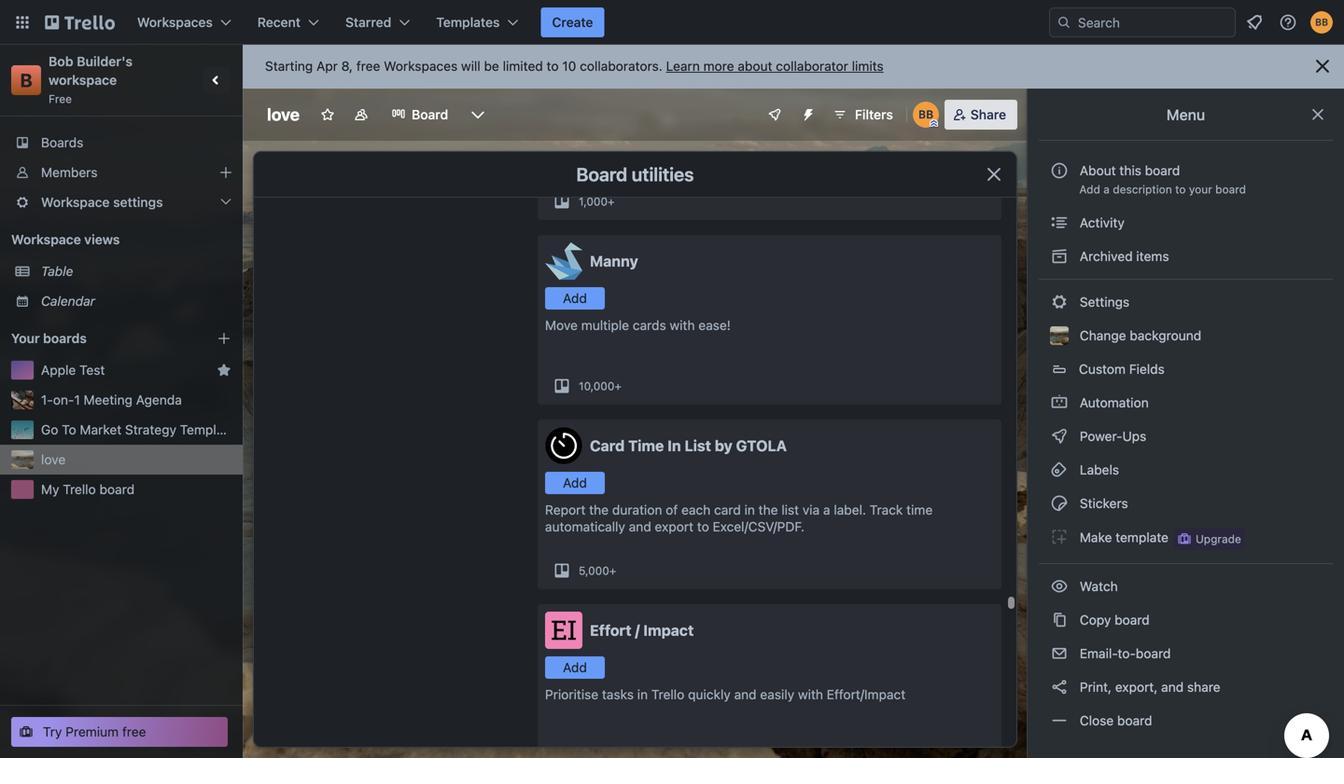 Task type: vqa. For each thing, say whether or not it's contained in the screenshot.
+ associated with Manny
yes



Task type: locate. For each thing, give the bounding box(es) containing it.
sm image
[[1050, 214, 1069, 232], [1050, 394, 1069, 413], [1050, 428, 1069, 446], [1050, 528, 1069, 547], [1050, 611, 1069, 630], [1050, 645, 1069, 664], [1050, 679, 1069, 697], [1050, 712, 1069, 731]]

custom fields button
[[1039, 355, 1333, 385]]

sm image inside close board link
[[1050, 712, 1069, 731]]

workspace up table
[[11, 232, 81, 247]]

workspace down 'members'
[[41, 195, 110, 210]]

sm image for archived items
[[1050, 247, 1069, 266]]

free right 8,
[[356, 58, 380, 74]]

export,
[[1115, 680, 1158, 695]]

workspace inside workspace settings popup button
[[41, 195, 110, 210]]

workspaces up workspace navigation collapse icon
[[137, 14, 213, 30]]

with left ease!
[[670, 318, 695, 333]]

5 sm image from the top
[[1050, 611, 1069, 630]]

sm image for labels
[[1050, 461, 1069, 480]]

starred icon image
[[217, 363, 231, 378]]

1 vertical spatial add button
[[545, 472, 605, 495]]

free
[[49, 92, 72, 105]]

/
[[635, 622, 640, 640]]

sm image inside stickers link
[[1050, 495, 1069, 513]]

sm image for watch
[[1050, 578, 1069, 596]]

collaborators.
[[580, 58, 663, 74]]

sm image left make
[[1050, 528, 1069, 547]]

to inside about this board add a description to your board
[[1175, 183, 1186, 196]]

share
[[971, 107, 1006, 122]]

sm image for close board
[[1050, 712, 1069, 731]]

sm image inside copy board link
[[1050, 611, 1069, 630]]

1 vertical spatial workspace
[[11, 232, 81, 247]]

10,000
[[579, 380, 615, 393]]

power-ups
[[1076, 429, 1150, 444]]

board inside close board link
[[1117, 714, 1152, 729]]

share button
[[944, 100, 1017, 130]]

workspaces up board link
[[384, 58, 458, 74]]

a inside about this board add a description to your board
[[1104, 183, 1110, 196]]

create button
[[541, 7, 604, 37]]

add button up prioritise
[[545, 657, 605, 680]]

sm image inside settings link
[[1050, 293, 1069, 312]]

1 vertical spatial +
[[615, 380, 622, 393]]

3 add button from the top
[[545, 657, 605, 680]]

1 sm image from the top
[[1050, 214, 1069, 232]]

my trello board link
[[41, 481, 231, 499]]

+ down automatically
[[609, 565, 616, 578]]

0 horizontal spatial and
[[629, 519, 651, 535]]

sm image left "power-"
[[1050, 428, 1069, 446]]

quickly
[[688, 687, 731, 703]]

0 vertical spatial with
[[670, 318, 695, 333]]

+ up card
[[615, 380, 622, 393]]

automation
[[1076, 395, 1149, 411]]

add
[[1079, 183, 1100, 196], [563, 291, 587, 306], [563, 476, 587, 491], [563, 660, 587, 676]]

sm image left labels
[[1050, 461, 1069, 480]]

with
[[670, 318, 695, 333], [798, 687, 823, 703]]

templates button
[[425, 7, 530, 37]]

track
[[870, 503, 903, 518]]

2 horizontal spatial and
[[1161, 680, 1184, 695]]

2 sm image from the top
[[1050, 394, 1069, 413]]

to left the your
[[1175, 183, 1186, 196]]

add up move
[[563, 291, 587, 306]]

sm image left 'close' at right
[[1050, 712, 1069, 731]]

templates
[[436, 14, 500, 30]]

0 notifications image
[[1243, 11, 1266, 34]]

1 horizontal spatial love
[[267, 105, 300, 125]]

sm image inside watch link
[[1050, 578, 1069, 596]]

close board link
[[1039, 707, 1333, 736]]

1 horizontal spatial the
[[759, 503, 778, 518]]

2 the from the left
[[759, 503, 778, 518]]

this member is an admin of this board. image
[[930, 119, 938, 128]]

table link
[[41, 262, 231, 281]]

workspace navigation collapse icon image
[[203, 67, 230, 93]]

agenda
[[136, 393, 182, 408]]

sm image inside automation link
[[1050, 394, 1069, 413]]

free right premium
[[122, 725, 146, 740]]

trello
[[63, 482, 96, 498], [651, 687, 684, 703]]

recent
[[258, 14, 301, 30]]

add up prioritise
[[563, 660, 587, 676]]

about
[[738, 58, 772, 74]]

1 horizontal spatial to
[[697, 519, 709, 535]]

meeting
[[84, 393, 132, 408]]

0 horizontal spatial to
[[547, 58, 559, 74]]

sm image left archived
[[1050, 247, 1069, 266]]

in
[[668, 437, 681, 455]]

sm image left activity
[[1050, 214, 1069, 232]]

try premium free
[[43, 725, 146, 740]]

add button for manny
[[545, 288, 605, 310]]

board up 1,000 +
[[576, 163, 627, 185]]

sm image inside labels link
[[1050, 461, 1069, 480]]

0 horizontal spatial with
[[670, 318, 695, 333]]

card time in list by gtola
[[590, 437, 787, 455]]

sm image left print,
[[1050, 679, 1069, 697]]

sm image left the watch at the right bottom of page
[[1050, 578, 1069, 596]]

sm image for stickers
[[1050, 495, 1069, 513]]

2 sm image from the top
[[1050, 293, 1069, 312]]

market
[[80, 422, 122, 438]]

boards
[[43, 331, 87, 346]]

move multiple cards with ease!
[[545, 318, 731, 333]]

love left star or unstar board image
[[267, 105, 300, 125]]

0 vertical spatial workspace
[[41, 195, 110, 210]]

print,
[[1080, 680, 1112, 695]]

add board image
[[217, 331, 231, 346]]

+ for manny
[[615, 380, 622, 393]]

2 vertical spatial add button
[[545, 657, 605, 680]]

a down about
[[1104, 183, 1110, 196]]

board
[[1145, 163, 1180, 178], [1215, 183, 1246, 196], [99, 482, 135, 498], [1115, 613, 1150, 628], [1136, 646, 1171, 662], [1117, 714, 1152, 729]]

0 vertical spatial board
[[412, 107, 448, 122]]

0 horizontal spatial love
[[41, 452, 66, 468]]

sm image
[[1050, 247, 1069, 266], [1050, 293, 1069, 312], [1050, 461, 1069, 480], [1050, 495, 1069, 513], [1050, 578, 1069, 596]]

1 add button from the top
[[545, 288, 605, 310]]

0 horizontal spatial in
[[637, 687, 648, 703]]

print, export, and share link
[[1039, 673, 1333, 703]]

board up the print, export, and share on the right
[[1136, 646, 1171, 662]]

1 vertical spatial in
[[637, 687, 648, 703]]

learn more about collaborator limits link
[[666, 58, 884, 74]]

workspace settings button
[[0, 188, 243, 217]]

6 sm image from the top
[[1050, 645, 1069, 664]]

in up excel/csv/pdf.
[[744, 503, 755, 518]]

2 vertical spatial to
[[697, 519, 709, 535]]

board down love link
[[99, 482, 135, 498]]

board inside email-to-board link
[[1136, 646, 1171, 662]]

each
[[681, 503, 711, 518]]

boards
[[41, 135, 83, 150]]

1 vertical spatial to
[[1175, 183, 1186, 196]]

0 horizontal spatial the
[[589, 503, 609, 518]]

Search field
[[1072, 8, 1235, 36]]

and left 'easily'
[[734, 687, 757, 703]]

of
[[666, 503, 678, 518]]

trello left quickly
[[651, 687, 684, 703]]

workspace for workspace views
[[11, 232, 81, 247]]

go to market strategy template link
[[41, 421, 235, 440]]

0 vertical spatial love
[[267, 105, 300, 125]]

2 horizontal spatial to
[[1175, 183, 1186, 196]]

board right the your
[[1215, 183, 1246, 196]]

sm image for automation
[[1050, 394, 1069, 413]]

with right 'easily'
[[798, 687, 823, 703]]

4 sm image from the top
[[1050, 528, 1069, 547]]

to left 10
[[547, 58, 559, 74]]

1 horizontal spatial in
[[744, 503, 755, 518]]

0 vertical spatial workspaces
[[137, 14, 213, 30]]

1 horizontal spatial workspaces
[[384, 58, 458, 74]]

1 vertical spatial board
[[576, 163, 627, 185]]

sm image left automation
[[1050, 394, 1069, 413]]

2 vertical spatial +
[[609, 565, 616, 578]]

email-to-board
[[1076, 646, 1171, 662]]

to down each
[[697, 519, 709, 535]]

love
[[267, 105, 300, 125], [41, 452, 66, 468]]

4 sm image from the top
[[1050, 495, 1069, 513]]

+ down board utilities
[[608, 195, 615, 208]]

board down export,
[[1117, 714, 1152, 729]]

board up to-
[[1115, 613, 1150, 628]]

email-
[[1080, 646, 1118, 662]]

1-on-1 meeting agenda link
[[41, 391, 231, 410]]

sm image inside the print, export, and share link
[[1050, 679, 1069, 697]]

in right tasks
[[637, 687, 648, 703]]

report the duration of each card in the list via a label. track time automatically and export to excel/csv/pdf.
[[545, 503, 933, 535]]

10
[[562, 58, 576, 74]]

be
[[484, 58, 499, 74]]

custom fields
[[1079, 362, 1165, 377]]

5 sm image from the top
[[1050, 578, 1069, 596]]

trello right my
[[63, 482, 96, 498]]

the up automatically
[[589, 503, 609, 518]]

love up my
[[41, 452, 66, 468]]

time
[[628, 437, 664, 455]]

sm image inside power-ups link
[[1050, 428, 1069, 446]]

3 sm image from the top
[[1050, 428, 1069, 446]]

the up excel/csv/pdf.
[[759, 503, 778, 518]]

add button up report
[[545, 472, 605, 495]]

open information menu image
[[1279, 13, 1297, 32]]

board for board
[[412, 107, 448, 122]]

board left the customize views image
[[412, 107, 448, 122]]

1 horizontal spatial trello
[[651, 687, 684, 703]]

sm image left stickers
[[1050, 495, 1069, 513]]

love link
[[41, 451, 231, 470]]

1 horizontal spatial board
[[576, 163, 627, 185]]

sm image left copy
[[1050, 611, 1069, 630]]

prioritise tasks in trello quickly and easily with effort/impact
[[545, 687, 906, 703]]

free inside button
[[122, 725, 146, 740]]

email-to-board link
[[1039, 639, 1333, 669]]

add button up move
[[545, 288, 605, 310]]

add button for card time in list by gtola
[[545, 472, 605, 495]]

watch link
[[1039, 572, 1333, 602]]

apple test link
[[41, 361, 209, 380]]

card
[[714, 503, 741, 518]]

copy
[[1080, 613, 1111, 628]]

workspace settings
[[41, 195, 163, 210]]

sm image inside email-to-board link
[[1050, 645, 1069, 664]]

items
[[1136, 249, 1169, 264]]

1 horizontal spatial with
[[798, 687, 823, 703]]

1 vertical spatial free
[[122, 725, 146, 740]]

1 vertical spatial love
[[41, 452, 66, 468]]

1 vertical spatial a
[[823, 503, 830, 518]]

workspace
[[49, 72, 117, 88]]

free
[[356, 58, 380, 74], [122, 725, 146, 740]]

0 vertical spatial in
[[744, 503, 755, 518]]

Board name text field
[[258, 100, 309, 130]]

a right via
[[823, 503, 830, 518]]

0 vertical spatial add button
[[545, 288, 605, 310]]

0 vertical spatial free
[[356, 58, 380, 74]]

0 vertical spatial to
[[547, 58, 559, 74]]

duration
[[612, 503, 662, 518]]

members link
[[0, 158, 243, 188]]

sm image for activity
[[1050, 214, 1069, 232]]

settings
[[113, 195, 163, 210]]

add down about
[[1079, 183, 1100, 196]]

sm image left email-
[[1050, 645, 1069, 664]]

sm image left settings
[[1050, 293, 1069, 312]]

0 vertical spatial a
[[1104, 183, 1110, 196]]

sm image inside activity link
[[1050, 214, 1069, 232]]

add for effort / impact
[[563, 660, 587, 676]]

7 sm image from the top
[[1050, 679, 1069, 697]]

0 horizontal spatial trello
[[63, 482, 96, 498]]

add up report
[[563, 476, 587, 491]]

0 horizontal spatial free
[[122, 725, 146, 740]]

add for manny
[[563, 291, 587, 306]]

manny
[[590, 252, 638, 270]]

sm image inside archived items link
[[1050, 247, 1069, 266]]

1 horizontal spatial a
[[1104, 183, 1110, 196]]

0 horizontal spatial a
[[823, 503, 830, 518]]

sm image for print, export, and share
[[1050, 679, 1069, 697]]

my trello board
[[41, 482, 135, 498]]

8 sm image from the top
[[1050, 712, 1069, 731]]

1 horizontal spatial and
[[734, 687, 757, 703]]

members
[[41, 165, 98, 180]]

bob builder (bobbuilder40) image
[[913, 102, 939, 128]]

workspace visible image
[[354, 107, 369, 122]]

0 horizontal spatial board
[[412, 107, 448, 122]]

and left share
[[1161, 680, 1184, 695]]

1 sm image from the top
[[1050, 247, 1069, 266]]

and down duration
[[629, 519, 651, 535]]

sm image for make template
[[1050, 528, 1069, 547]]

2 add button from the top
[[545, 472, 605, 495]]

add inside about this board add a description to your board
[[1079, 183, 1100, 196]]

list
[[685, 437, 711, 455]]

filters button
[[827, 100, 899, 130]]

3 sm image from the top
[[1050, 461, 1069, 480]]

5,000
[[579, 565, 609, 578]]

0 horizontal spatial workspaces
[[137, 14, 213, 30]]

5,000 +
[[579, 565, 616, 578]]



Task type: describe. For each thing, give the bounding box(es) containing it.
archived items link
[[1039, 242, 1333, 272]]

try
[[43, 725, 62, 740]]

easily
[[760, 687, 794, 703]]

1 vertical spatial workspaces
[[384, 58, 458, 74]]

8,
[[341, 58, 353, 74]]

about
[[1080, 163, 1116, 178]]

bob builder's workspace link
[[49, 54, 136, 88]]

workspaces button
[[126, 7, 243, 37]]

will
[[461, 58, 481, 74]]

workspaces inside 'popup button'
[[137, 14, 213, 30]]

apple
[[41, 363, 76, 378]]

ups
[[1122, 429, 1147, 444]]

template
[[180, 422, 235, 438]]

go
[[41, 422, 58, 438]]

1 vertical spatial trello
[[651, 687, 684, 703]]

board utilities
[[576, 163, 694, 185]]

activity
[[1076, 215, 1125, 231]]

power ups image
[[767, 107, 782, 122]]

activity link
[[1039, 208, 1333, 238]]

labels
[[1076, 463, 1119, 478]]

description
[[1113, 183, 1172, 196]]

back to home image
[[45, 7, 115, 37]]

add for card time in list by gtola
[[563, 476, 587, 491]]

settings
[[1076, 295, 1130, 310]]

stickers
[[1076, 496, 1128, 512]]

1 vertical spatial with
[[798, 687, 823, 703]]

this
[[1120, 163, 1142, 178]]

b
[[20, 69, 32, 91]]

bob
[[49, 54, 73, 69]]

copy board link
[[1039, 606, 1333, 636]]

menu
[[1167, 106, 1205, 124]]

effort/impact
[[827, 687, 906, 703]]

1
[[74, 393, 80, 408]]

impact
[[643, 622, 694, 640]]

board link
[[380, 100, 459, 130]]

in inside report the duration of each card in the list via a label. track time automatically and export to excel/csv/pdf.
[[744, 503, 755, 518]]

table
[[41, 264, 73, 279]]

customize views image
[[469, 105, 487, 124]]

multiple
[[581, 318, 629, 333]]

make template
[[1076, 530, 1169, 546]]

collaborator
[[776, 58, 848, 74]]

your boards
[[11, 331, 87, 346]]

sm image for email-to-board
[[1050, 645, 1069, 664]]

calendar
[[41, 294, 95, 309]]

list
[[782, 503, 799, 518]]

settings link
[[1039, 288, 1333, 317]]

upgrade
[[1196, 533, 1241, 546]]

star or unstar board image
[[320, 107, 335, 122]]

your boards with 5 items element
[[11, 328, 189, 350]]

and inside report the duration of each card in the list via a label. track time automatically and export to excel/csv/pdf.
[[629, 519, 651, 535]]

label.
[[834, 503, 866, 518]]

ease!
[[698, 318, 731, 333]]

automatically
[[545, 519, 625, 535]]

search image
[[1057, 15, 1072, 30]]

make
[[1080, 530, 1112, 546]]

boards link
[[0, 128, 243, 158]]

automation image
[[793, 100, 820, 126]]

watch
[[1076, 579, 1122, 595]]

automation link
[[1039, 388, 1333, 418]]

1 horizontal spatial free
[[356, 58, 380, 74]]

love inside board name 'text box'
[[267, 105, 300, 125]]

1 the from the left
[[589, 503, 609, 518]]

sm image for copy board
[[1050, 611, 1069, 630]]

close
[[1080, 714, 1114, 729]]

excel/csv/pdf.
[[713, 519, 805, 535]]

strategy
[[125, 422, 176, 438]]

test
[[79, 363, 105, 378]]

+ for card time in list by gtola
[[609, 565, 616, 578]]

premium
[[66, 725, 119, 740]]

prioritise
[[545, 687, 598, 703]]

archived
[[1080, 249, 1133, 264]]

copy board
[[1076, 613, 1150, 628]]

utilities
[[632, 163, 694, 185]]

try premium free button
[[11, 718, 228, 748]]

calendar link
[[41, 292, 231, 311]]

change background link
[[1039, 321, 1333, 351]]

more
[[703, 58, 734, 74]]

bob builder's workspace free
[[49, 54, 136, 105]]

0 vertical spatial +
[[608, 195, 615, 208]]

effort / impact
[[590, 622, 694, 640]]

apple test
[[41, 363, 105, 378]]

apr
[[316, 58, 338, 74]]

stickers link
[[1039, 489, 1333, 519]]

1-
[[41, 393, 53, 408]]

change
[[1080, 328, 1126, 344]]

bob builder (bobbuilder40) image
[[1311, 11, 1333, 34]]

sm image for settings
[[1050, 293, 1069, 312]]

primary element
[[0, 0, 1344, 45]]

board inside copy board link
[[1115, 613, 1150, 628]]

starred button
[[334, 7, 421, 37]]

go to market strategy template
[[41, 422, 235, 438]]

learn
[[666, 58, 700, 74]]

workspace for workspace settings
[[41, 195, 110, 210]]

b link
[[11, 65, 41, 95]]

board for board utilities
[[576, 163, 627, 185]]

a inside report the duration of each card in the list via a label. track time automatically and export to excel/csv/pdf.
[[823, 503, 830, 518]]

your
[[1189, 183, 1212, 196]]

0 vertical spatial trello
[[63, 482, 96, 498]]

board inside my trello board link
[[99, 482, 135, 498]]

move
[[545, 318, 578, 333]]

about this board add a description to your board
[[1079, 163, 1246, 196]]

create
[[552, 14, 593, 30]]

power-ups link
[[1039, 422, 1333, 452]]

add button for effort / impact
[[545, 657, 605, 680]]

board up description at the top of the page
[[1145, 163, 1180, 178]]

1-on-1 meeting agenda
[[41, 393, 182, 408]]

1,000 +
[[579, 195, 615, 208]]

to inside report the duration of each card in the list via a label. track time automatically and export to excel/csv/pdf.
[[697, 519, 709, 535]]

sm image for power-ups
[[1050, 428, 1069, 446]]

to-
[[1118, 646, 1136, 662]]



